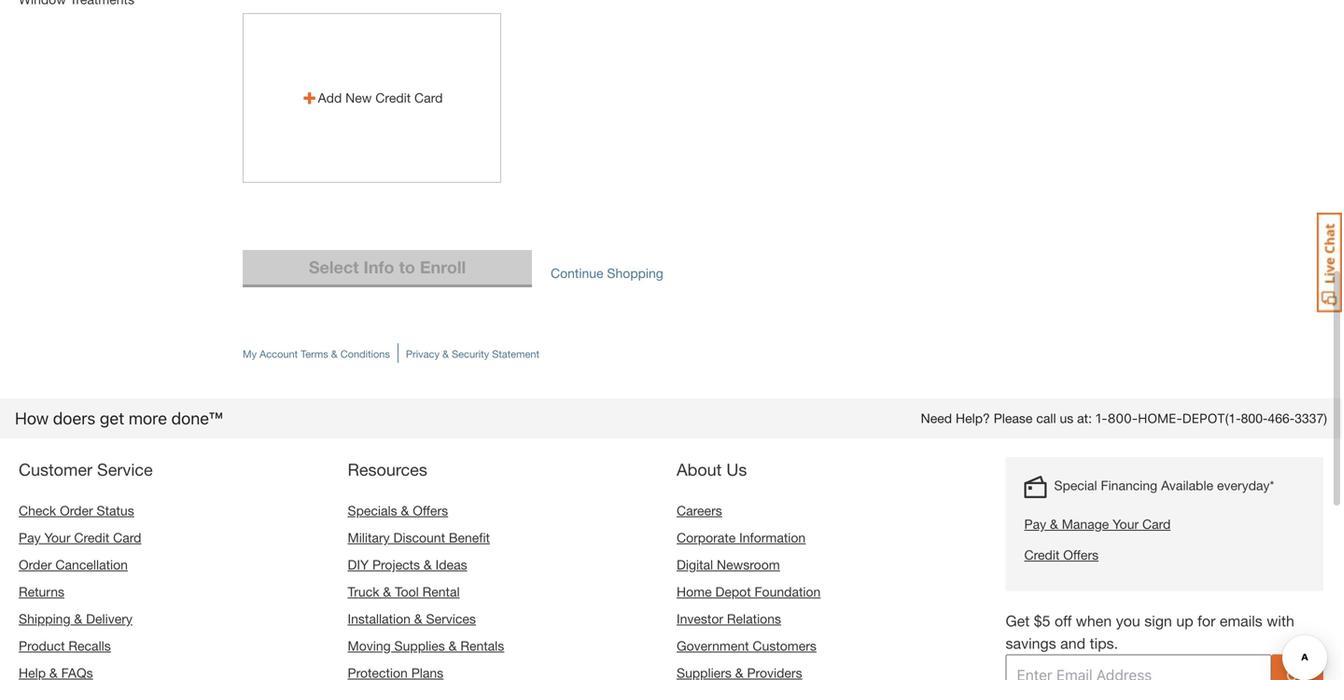 Task type: describe. For each thing, give the bounding box(es) containing it.
done™
[[171, 408, 223, 428]]

Enter Email Address text field
[[1006, 655, 1272, 681]]

rental
[[423, 584, 460, 600]]

(1-
[[1225, 411, 1241, 426]]

new
[[346, 90, 372, 105]]

foundation
[[755, 584, 821, 600]]

more
[[129, 408, 167, 428]]

0 vertical spatial offers
[[413, 503, 448, 519]]

& for specials & offers
[[401, 503, 409, 519]]

my account terms & conditions
[[243, 348, 390, 360]]

shipping
[[19, 611, 70, 627]]

service
[[97, 460, 153, 480]]

careers
[[677, 503, 722, 519]]

check
[[19, 503, 56, 519]]

status
[[97, 503, 134, 519]]

us
[[727, 460, 747, 480]]

get $5 off when you sign up for emails with savings and tips.
[[1006, 612, 1295, 653]]

corporate information link
[[677, 530, 806, 546]]

about
[[677, 460, 722, 480]]

doers
[[53, 408, 96, 428]]

& for pay & manage your card
[[1050, 517, 1058, 532]]

discount
[[393, 530, 445, 546]]

check order status link
[[19, 503, 134, 519]]

order cancellation
[[19, 557, 128, 573]]

home depot foundation link
[[677, 584, 821, 600]]

depot
[[1183, 411, 1225, 426]]

government customers link
[[677, 639, 817, 654]]

& for truck & tool rental
[[383, 584, 391, 600]]

benefit
[[449, 530, 490, 546]]

you
[[1116, 612, 1141, 630]]

supplies
[[394, 639, 445, 654]]

1 horizontal spatial your
[[1113, 517, 1139, 532]]

pay for pay & manage your card
[[1025, 517, 1047, 532]]

466-
[[1268, 411, 1295, 426]]

off
[[1055, 612, 1072, 630]]

digital
[[677, 557, 713, 573]]

everyday*
[[1217, 478, 1275, 493]]

select info to enroll link
[[243, 250, 532, 285]]

need help? please call us at: 1-800-home-depot (1-800-466-3337)
[[921, 411, 1327, 426]]

and
[[1061, 635, 1086, 653]]

careers link
[[677, 503, 722, 519]]

& left ideas
[[424, 557, 432, 573]]

specials & offers link
[[348, 503, 448, 519]]

1 800- from the left
[[1108, 411, 1138, 426]]

get
[[1006, 612, 1030, 630]]

help?
[[956, 411, 990, 426]]

order cancellation link
[[19, 557, 128, 573]]

military discount benefit link
[[348, 530, 490, 546]]

about us
[[677, 460, 747, 480]]

shopping
[[607, 266, 664, 281]]

home
[[677, 584, 712, 600]]

recalls
[[69, 639, 111, 654]]

resources
[[348, 460, 427, 480]]

at:
[[1077, 411, 1092, 426]]

installation & services link
[[348, 611, 476, 627]]

moving
[[348, 639, 391, 654]]

customers
[[753, 639, 817, 654]]

get
[[100, 408, 124, 428]]

investor relations link
[[677, 611, 781, 627]]

specials
[[348, 503, 397, 519]]

how
[[15, 408, 49, 428]]

projects
[[372, 557, 420, 573]]

cancellation
[[55, 557, 128, 573]]

plus symbol image
[[301, 90, 318, 106]]

government customers
[[677, 639, 817, 654]]

add
[[318, 90, 342, 105]]

savings
[[1006, 635, 1056, 653]]

when
[[1076, 612, 1112, 630]]

military
[[348, 530, 390, 546]]

info
[[364, 257, 394, 277]]

credit offers
[[1025, 548, 1099, 563]]

need
[[921, 411, 952, 426]]

2 horizontal spatial card
[[1143, 517, 1171, 532]]

diy projects & ideas link
[[348, 557, 467, 573]]

pay your credit card
[[19, 530, 141, 546]]

& for shipping & delivery
[[74, 611, 82, 627]]

special
[[1054, 478, 1097, 493]]

& for installation & services
[[414, 611, 423, 627]]

up
[[1177, 612, 1194, 630]]



Task type: vqa. For each thing, say whether or not it's contained in the screenshot.


Task type: locate. For each thing, give the bounding box(es) containing it.
enroll
[[420, 257, 466, 277]]

newsroom
[[717, 557, 780, 573]]

live chat image
[[1317, 213, 1342, 313]]

1 vertical spatial credit
[[74, 530, 109, 546]]

0 horizontal spatial pay
[[19, 530, 41, 546]]

order
[[60, 503, 93, 519], [19, 557, 52, 573]]

& up recalls
[[74, 611, 82, 627]]

& down services
[[449, 639, 457, 654]]

home-
[[1138, 411, 1183, 426]]

moving supplies & rentals
[[348, 639, 504, 654]]

& for privacy & security statement
[[443, 348, 449, 360]]

1 horizontal spatial pay
[[1025, 517, 1047, 532]]

pay your credit card link
[[19, 530, 141, 546]]

card for pay your credit card
[[113, 530, 141, 546]]

offers
[[413, 503, 448, 519], [1063, 548, 1099, 563]]

800- right at: at right
[[1108, 411, 1138, 426]]

1 horizontal spatial order
[[60, 503, 93, 519]]

1 horizontal spatial card
[[415, 90, 443, 105]]

select info to enroll
[[309, 257, 466, 277]]

account
[[260, 348, 298, 360]]

select
[[309, 257, 359, 277]]

& right 'terms'
[[331, 348, 338, 360]]

your up order cancellation at the left bottom
[[44, 530, 70, 546]]

card up credit offers link
[[1143, 517, 1171, 532]]

credit down the pay & manage your card
[[1025, 548, 1060, 563]]

terms
[[301, 348, 328, 360]]

pay for pay your credit card
[[19, 530, 41, 546]]

statement
[[492, 348, 540, 360]]

800-
[[1108, 411, 1138, 426], [1241, 411, 1268, 426]]

offers inside credit offers link
[[1063, 548, 1099, 563]]

offers up discount
[[413, 503, 448, 519]]

1-
[[1096, 411, 1108, 426]]

0 horizontal spatial 800-
[[1108, 411, 1138, 426]]

us
[[1060, 411, 1074, 426]]

returns
[[19, 584, 64, 600]]

1 vertical spatial offers
[[1063, 548, 1099, 563]]

& left tool
[[383, 584, 391, 600]]

& left manage
[[1050, 517, 1058, 532]]

truck
[[348, 584, 379, 600]]

check order status
[[19, 503, 134, 519]]

$5
[[1034, 612, 1051, 630]]

my
[[243, 348, 257, 360]]

services
[[426, 611, 476, 627]]

& right privacy
[[443, 348, 449, 360]]

home depot foundation
[[677, 584, 821, 600]]

privacy & security statement link
[[406, 348, 540, 360]]

credit for your
[[74, 530, 109, 546]]

delivery
[[86, 611, 132, 627]]

continue shopping
[[551, 266, 664, 281]]

how doers get more done™
[[15, 408, 223, 428]]

card for add new credit card
[[415, 90, 443, 105]]

government
[[677, 639, 749, 654]]

1 vertical spatial order
[[19, 557, 52, 573]]

ideas
[[436, 557, 467, 573]]

800- right depot
[[1241, 411, 1268, 426]]

installation
[[348, 611, 411, 627]]

credit up cancellation
[[74, 530, 109, 546]]

0 horizontal spatial credit
[[74, 530, 109, 546]]

with
[[1267, 612, 1295, 630]]

diy projects & ideas
[[348, 557, 467, 573]]

returns link
[[19, 584, 64, 600]]

pay & manage your card link
[[1025, 515, 1275, 534]]

1 horizontal spatial offers
[[1063, 548, 1099, 563]]

your down financing
[[1113, 517, 1139, 532]]

product recalls
[[19, 639, 111, 654]]

information
[[739, 530, 806, 546]]

investor
[[677, 611, 724, 627]]

1 horizontal spatial credit
[[376, 90, 411, 105]]

shipping & delivery link
[[19, 611, 132, 627]]

security
[[452, 348, 489, 360]]

digital newsroom
[[677, 557, 780, 573]]

2 vertical spatial credit
[[1025, 548, 1060, 563]]

0 horizontal spatial your
[[44, 530, 70, 546]]

corporate information
[[677, 530, 806, 546]]

available
[[1161, 478, 1214, 493]]

specials & offers
[[348, 503, 448, 519]]

pay & manage your card
[[1025, 517, 1171, 532]]

2 horizontal spatial credit
[[1025, 548, 1060, 563]]

3337)
[[1295, 411, 1327, 426]]

pay down check
[[19, 530, 41, 546]]

credit for new
[[376, 90, 411, 105]]

2 800- from the left
[[1241, 411, 1268, 426]]

digital newsroom link
[[677, 557, 780, 573]]

shipping & delivery
[[19, 611, 132, 627]]

privacy
[[406, 348, 440, 360]]

tool
[[395, 584, 419, 600]]

conditions
[[340, 348, 390, 360]]

continue
[[551, 266, 604, 281]]

order up the returns
[[19, 557, 52, 573]]

military discount benefit
[[348, 530, 490, 546]]

special financing available everyday*
[[1054, 478, 1275, 493]]

investor relations
[[677, 611, 781, 627]]

0 horizontal spatial offers
[[413, 503, 448, 519]]

product recalls link
[[19, 639, 111, 654]]

card right new
[[415, 90, 443, 105]]

product
[[19, 639, 65, 654]]

card down status
[[113, 530, 141, 546]]

0 horizontal spatial card
[[113, 530, 141, 546]]

& up military discount benefit link
[[401, 503, 409, 519]]

credit offers link
[[1025, 546, 1275, 565]]

financing
[[1101, 478, 1158, 493]]

customer service
[[19, 460, 153, 480]]

truck & tool rental link
[[348, 584, 460, 600]]

offers down manage
[[1063, 548, 1099, 563]]

0 vertical spatial order
[[60, 503, 93, 519]]

pay up credit offers
[[1025, 517, 1047, 532]]

add new credit card
[[318, 90, 443, 105]]

order up pay your credit card link
[[60, 503, 93, 519]]

customer
[[19, 460, 92, 480]]

0 horizontal spatial order
[[19, 557, 52, 573]]

manage
[[1062, 517, 1109, 532]]

credit right new
[[376, 90, 411, 105]]

0 vertical spatial credit
[[376, 90, 411, 105]]

corporate
[[677, 530, 736, 546]]

1 horizontal spatial 800-
[[1241, 411, 1268, 426]]

& up 'supplies'
[[414, 611, 423, 627]]

to
[[399, 257, 415, 277]]

sign
[[1145, 612, 1172, 630]]

installation & services
[[348, 611, 476, 627]]



